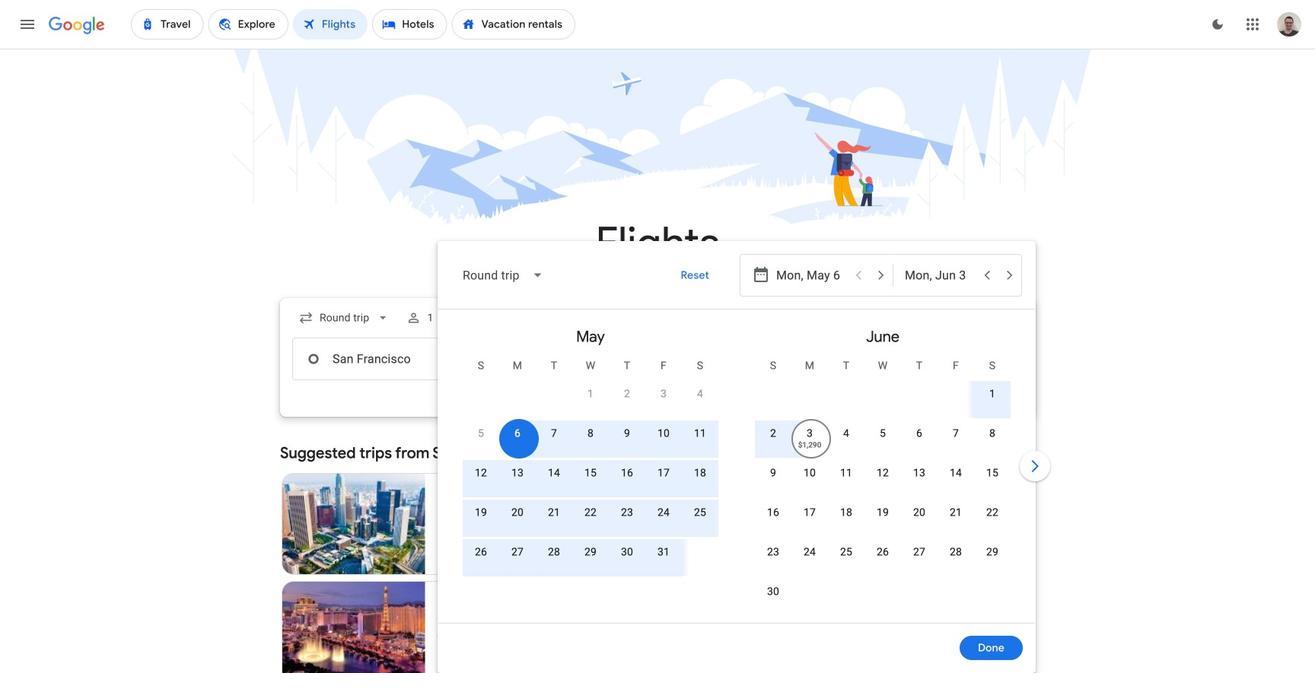 Task type: locate. For each thing, give the bounding box(es) containing it.
1 vertical spatial departure text field
[[776, 339, 881, 380]]

monday, june 3, 2024, return date. element
[[807, 426, 813, 442]]

wednesday, may 1, 2024 element
[[588, 387, 594, 402]]

saturday, may 4, 2024 element
[[697, 387, 703, 402]]

sunday, june 9, 2024 element
[[770, 466, 776, 481]]

monday, may 13, 2024 element
[[511, 466, 524, 481]]

row group
[[445, 316, 737, 617], [737, 316, 1029, 621]]

65 US dollars text field
[[609, 552, 628, 566]]

wednesday, may 15, 2024 element
[[585, 466, 597, 481]]

wednesday, may 29, 2024 element
[[585, 545, 597, 560]]

tuesday, june 25, 2024 element
[[840, 545, 853, 560]]

Return text field
[[905, 255, 975, 296]]

saturday, june 22, 2024 element
[[986, 505, 999, 521]]

wednesday, june 12, 2024 element
[[877, 466, 889, 481]]

cell for thursday, june 13, 2024 element
[[974, 461, 1011, 497]]

None field
[[451, 257, 556, 294], [292, 300, 397, 336], [451, 257, 556, 294], [292, 300, 397, 336]]

swap origin and destination. image
[[501, 350, 519, 368]]

friday, may 10, 2024 element
[[658, 426, 670, 442]]

sunday, june 16, 2024 element
[[767, 505, 780, 521]]

sunday, june 30, 2024 element
[[767, 585, 780, 600]]

change appearance image
[[1200, 6, 1236, 43]]

saturday, may 25, 2024 element
[[694, 505, 706, 521]]

cell down return text field
[[974, 381, 1011, 419]]

thursday, may 2, 2024 element
[[624, 387, 630, 402]]

2 vertical spatial cell
[[974, 461, 1011, 497]]

1 row group from the left
[[445, 316, 737, 617]]

2 row group from the left
[[737, 316, 1029, 621]]

tuesday, may 21, 2024 element
[[548, 505, 560, 521]]

3 cell from the top
[[974, 461, 1011, 497]]

monday, may 20, 2024 element
[[511, 505, 524, 521]]

cell up saturday, june 22, 2024 element
[[974, 461, 1011, 497]]

cell up explore destinations icon
[[974, 421, 1011, 457]]

explore destinations image
[[1006, 483, 1024, 502]]

wednesday, june 19, 2024 element
[[877, 505, 889, 521]]

friday, may 17, 2024 element
[[658, 466, 670, 481]]

2 cell from the top
[[974, 421, 1011, 457]]

friday, may 3, 2024 element
[[661, 387, 667, 402]]

1 vertical spatial cell
[[974, 421, 1011, 457]]

1 departure text field from the top
[[776, 255, 846, 296]]

monday, june 17, 2024 element
[[804, 505, 816, 521]]

thursday, may 16, 2024 element
[[621, 466, 633, 481]]

thursday, june 6, 2024 element
[[916, 426, 923, 442]]

sunday, june 2, 2024 element
[[770, 426, 776, 442]]

0 vertical spatial departure text field
[[776, 255, 846, 296]]

sunday, may 19, 2024 element
[[475, 505, 487, 521]]

Departure text field
[[776, 255, 846, 296], [776, 339, 881, 380]]

sunday, june 23, 2024 element
[[767, 545, 780, 560]]

tuesday, june 4, 2024 element
[[843, 426, 850, 442]]

sunday, may 26, 2024 element
[[475, 545, 487, 560]]

wednesday, may 22, 2024 element
[[585, 505, 597, 521]]

tuesday, may 7, 2024 element
[[551, 426, 557, 442]]

2 departure text field from the top
[[776, 339, 881, 380]]

0 vertical spatial cell
[[974, 381, 1011, 419]]

1 cell from the top
[[974, 381, 1011, 419]]

monday, may 27, 2024 element
[[511, 545, 524, 560]]

cell
[[974, 381, 1011, 419], [974, 421, 1011, 457], [974, 461, 1011, 497]]

Flight search field
[[268, 241, 1054, 674]]

grid
[[445, 316, 1029, 633]]

tuesday, june 11, 2024 element
[[840, 466, 853, 481]]

row
[[572, 374, 719, 423], [974, 374, 1011, 419], [463, 419, 719, 463], [755, 419, 1011, 463], [463, 459, 719, 502], [755, 459, 1011, 502], [463, 499, 719, 542], [755, 499, 1011, 542], [463, 538, 682, 582], [755, 538, 1011, 582]]

monday, may 6, 2024, departure date. element
[[515, 426, 521, 442]]



Task type: vqa. For each thing, say whether or not it's contained in the screenshot.
the Add your business
no



Task type: describe. For each thing, give the bounding box(es) containing it.
Where from? text field
[[292, 338, 507, 381]]

cell for thursday, june 6, 2024 element at right bottom
[[974, 421, 1011, 457]]

thursday, may 23, 2024 element
[[621, 505, 633, 521]]

sunday, may 12, 2024 element
[[475, 466, 487, 481]]

saturday, june 29, 2024 element
[[986, 545, 999, 560]]

tuesday, june 18, 2024 element
[[840, 505, 853, 521]]

tuesday, may 28, 2024 element
[[548, 545, 560, 560]]

suggested trips from san francisco region
[[280, 435, 1035, 674]]

friday, may 24, 2024 element
[[658, 505, 670, 521]]

wednesday, may 8, 2024 element
[[588, 426, 594, 442]]

tuesday, may 14, 2024 element
[[548, 466, 560, 481]]

saturday, may 11, 2024 element
[[694, 426, 706, 442]]

monday, june 24, 2024 element
[[804, 545, 816, 560]]

friday, may 31, 2024 element
[[658, 545, 670, 560]]

friday, june 28, 2024 element
[[950, 545, 962, 560]]

friday, june 21, 2024 element
[[950, 505, 962, 521]]

wednesday, june 5, 2024 element
[[880, 426, 886, 442]]

saturday, may 18, 2024 element
[[694, 466, 706, 481]]

Return text field
[[905, 339, 1010, 380]]

thursday, june 20, 2024 element
[[913, 505, 926, 521]]

wednesday, june 26, 2024 element
[[877, 545, 889, 560]]

thursday, june 13, 2024 element
[[913, 466, 926, 481]]

thursday, june 27, 2024 element
[[913, 545, 926, 560]]

monday, june 10, 2024 element
[[804, 466, 816, 481]]

thursday, may 9, 2024 element
[[624, 426, 630, 442]]

thursday, may 30, 2024 element
[[621, 545, 633, 560]]

sunday, may 5, 2024 element
[[478, 426, 484, 442]]

grid inside 'flight' search box
[[445, 316, 1029, 633]]

, 1290 us dollars element
[[798, 442, 822, 449]]

main menu image
[[18, 15, 37, 33]]



